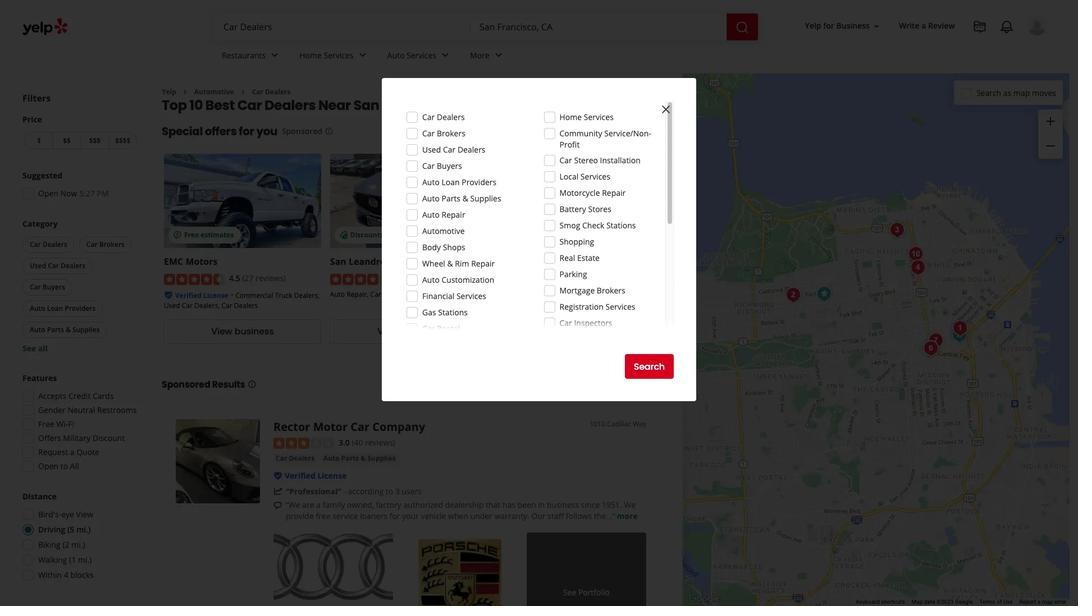 Task type: describe. For each thing, give the bounding box(es) containing it.
group containing category
[[20, 219, 139, 354]]

driving (5 mi.)
[[38, 525, 91, 535]]

search image
[[736, 21, 749, 34]]

error
[[1055, 599, 1067, 606]]

car stereo installation
[[560, 155, 641, 166]]

(5
[[67, 525, 74, 535]]

used car dealers inside search 'dialog'
[[422, 144, 486, 155]]

discounts available link
[[330, 154, 487, 249]]

3
[[395, 487, 400, 497]]

used car dealers button
[[22, 258, 93, 275]]

community
[[560, 128, 603, 139]]

2 free estimates from the left
[[517, 231, 566, 240]]

0 horizontal spatial verified license button
[[175, 290, 229, 300]]

distance
[[22, 492, 57, 502]]

$$$ button
[[81, 132, 109, 149]]

search for search as map moves
[[977, 87, 1002, 98]]

you
[[256, 124, 278, 140]]

discounts
[[350, 231, 384, 240]]

neutral
[[68, 405, 95, 416]]

mazda
[[388, 256, 418, 268]]

business categories element
[[213, 40, 1048, 73]]

now
[[60, 188, 77, 199]]

car brokers inside search 'dialog'
[[422, 128, 466, 139]]

$$$$ button
[[109, 132, 137, 149]]

see all button
[[22, 343, 48, 354]]

3.1
[[562, 273, 573, 284]]

1 horizontal spatial dealers,
[[294, 291, 320, 300]]

sponsored for sponsored results
[[162, 379, 210, 391]]

1 horizontal spatial san francisco toyota image
[[905, 243, 927, 265]]

"we are a family owned, factory authorized dealership that has been in business since 1951. we provide free service loaners for your vehicle when under warranty. our staff follows the…"
[[286, 500, 636, 522]]

1 horizontal spatial to
[[386, 487, 393, 497]]

all
[[70, 461, 79, 472]]

0 vertical spatial automotive
[[194, 87, 234, 97]]

top
[[162, 96, 187, 115]]

open for open to all
[[38, 461, 58, 472]]

2 horizontal spatial free
[[517, 231, 531, 240]]

& left total
[[599, 256, 606, 268]]

a inside "we are a family owned, factory authorized dealership that has been in business since 1951. we provide free service loaners for your vehicle when under warranty. our staff follows the…"
[[316, 500, 321, 511]]

see all
[[22, 343, 48, 354]]

write a review link
[[895, 16, 960, 36]]

the…"
[[594, 511, 615, 522]]

request
[[38, 447, 68, 458]]

1 vertical spatial for
[[239, 124, 254, 140]]

$ button
[[25, 132, 53, 149]]

16 trending v2 image
[[274, 488, 283, 497]]

international sport motors image
[[949, 324, 971, 346]]

restaurants link
[[213, 40, 291, 73]]

aamco transmissions & total car care link
[[496, 256, 672, 268]]

gas stations
[[422, 307, 468, 318]]

as
[[1004, 87, 1012, 98]]

battery
[[560, 204, 586, 215]]

service/non-
[[605, 128, 652, 139]]

zoom in image
[[1044, 114, 1058, 128]]

0 vertical spatial car dealers link
[[252, 87, 291, 97]]

mi.) for walking (1 mi.)
[[78, 555, 92, 566]]

reviews) down wheel
[[426, 273, 457, 284]]

search button
[[625, 354, 674, 379]]

(27
[[242, 273, 254, 284]]

home services inside the home services link
[[300, 50, 354, 60]]

under
[[471, 511, 493, 522]]

16 chevron right v2 image for car dealers
[[239, 88, 248, 97]]

map for moves
[[1014, 87, 1031, 98]]

emc motors link
[[164, 256, 218, 268]]

business for motors
[[235, 325, 274, 338]]

1 horizontal spatial free
[[184, 231, 199, 240]]

see for see portfolio
[[563, 588, 576, 598]]

user actions element
[[796, 14, 1063, 83]]

16 free estimates v2 image
[[173, 231, 182, 240]]

1 horizontal spatial san
[[354, 96, 379, 115]]

business for leandro
[[401, 325, 440, 338]]

0 vertical spatial auto parts & supplies button
[[22, 322, 107, 339]]

rental
[[437, 324, 460, 334]]

cards
[[93, 391, 114, 402]]

free inside group
[[38, 419, 54, 430]]

map region
[[600, 0, 1079, 607]]

rector motor car company link
[[274, 420, 425, 435]]

emc
[[164, 256, 183, 268]]

view inside "option group"
[[76, 510, 93, 520]]

a for write
[[922, 20, 927, 31]]

1 estimates from the left
[[201, 231, 234, 240]]

loaners
[[360, 511, 388, 522]]

price group
[[22, 114, 139, 152]]

loan inside search 'dialog'
[[442, 177, 460, 188]]

use
[[1004, 599, 1013, 606]]

$$$
[[89, 136, 101, 146]]

auto parts & supplies for top auto parts & supplies button
[[30, 325, 100, 335]]

restaurants
[[222, 50, 266, 60]]

16 speech v2 image
[[274, 502, 283, 511]]

search dialog
[[0, 0, 1079, 607]]

4 star rating image
[[330, 274, 391, 285]]

0 horizontal spatial san
[[330, 256, 347, 268]]

1 vertical spatial car dealers link
[[274, 453, 317, 465]]

service
[[333, 511, 358, 522]]

parts for top auto parts & supplies button
[[47, 325, 64, 335]]

repair right rim
[[471, 258, 495, 269]]

estate
[[578, 253, 600, 263]]

free estimates link for transmissions
[[496, 154, 654, 249]]

keyboard
[[857, 599, 880, 606]]

shortcuts
[[882, 599, 905, 606]]

supplies for top auto parts & supplies button
[[72, 325, 100, 335]]

parts inside search 'dialog'
[[442, 193, 461, 204]]

3.1 (60 reviews)
[[562, 273, 618, 284]]

home inside search 'dialog'
[[560, 112, 582, 122]]

& left rim
[[447, 258, 453, 269]]

california
[[454, 96, 521, 115]]

warranty.
[[495, 511, 530, 522]]

services up top 10 best car dealers near san francisco, california
[[324, 50, 354, 60]]

for inside "we are a family owned, factory authorized dealership that has been in business since 1951. we provide free service loaners for your vehicle when under warranty. our staff follows the…"
[[390, 511, 400, 522]]

services up motorcycle repair
[[581, 171, 611, 182]]

buyers inside search 'dialog'
[[437, 161, 462, 171]]

sponsored results
[[162, 379, 245, 391]]

gas
[[422, 307, 436, 318]]

buyers inside car buyers button
[[43, 283, 65, 292]]

portfolio
[[578, 588, 610, 598]]

report
[[1020, 599, 1037, 606]]

royal auto group of san francisco image
[[920, 337, 942, 360]]

way
[[633, 420, 647, 429]]

sponsored for sponsored
[[282, 126, 323, 137]]

more link
[[461, 40, 514, 73]]

repair, for leandro
[[347, 290, 369, 299]]

license for the leftmost verified license 'button'
[[203, 291, 229, 300]]

repair up "stores"
[[602, 188, 626, 198]]

©2023
[[937, 599, 954, 606]]

driving
[[38, 525, 65, 535]]

local
[[560, 171, 579, 182]]

1 horizontal spatial stations
[[607, 220, 636, 231]]

financial
[[422, 291, 455, 302]]

body shops
[[422, 242, 466, 253]]

providers inside search 'dialog'
[[462, 177, 497, 188]]

auto loan providers inside search 'dialog'
[[422, 177, 497, 188]]

home services inside search 'dialog'
[[560, 112, 614, 122]]

24 chevron down v2 image for auto services
[[439, 49, 452, 62]]

0 horizontal spatial stations
[[438, 307, 468, 318]]

san leandro mazda
[[330, 256, 418, 268]]

report a map error link
[[1020, 599, 1067, 606]]

1 horizontal spatial car dealers button
[[274, 453, 317, 465]]

auto services link
[[378, 40, 461, 73]]

free
[[316, 511, 331, 522]]

mortgage
[[560, 285, 595, 296]]

rector motor car company
[[274, 420, 425, 435]]

auto services
[[387, 50, 437, 60]]

reviews) for 3.0 (40 reviews)
[[365, 438, 395, 448]]

2 estimates from the left
[[533, 231, 566, 240]]

staff
[[548, 511, 564, 522]]

supplies for auto parts & supplies button to the right
[[368, 454, 396, 464]]

supplies inside search 'dialog'
[[471, 193, 501, 204]]

dealership
[[445, 500, 484, 511]]

16 info v2 image
[[652, 103, 661, 112]]

auto inside auto parts & supplies link
[[324, 454, 340, 464]]

report a map error
[[1020, 599, 1067, 606]]

next image
[[646, 125, 659, 138]]

used down (120
[[410, 290, 426, 299]]

1 vertical spatial verified license button
[[285, 471, 347, 482]]

motors
[[186, 256, 218, 268]]

1 vertical spatial 16 info v2 image
[[247, 380, 256, 389]]

financial services
[[422, 291, 486, 302]]

real estate
[[560, 253, 600, 263]]

option group containing distance
[[19, 492, 139, 585]]

home inside the home services link
[[300, 50, 322, 60]]

mi.) for driving (5 mi.)
[[76, 525, 91, 535]]

a for report
[[1038, 599, 1041, 606]]

rector motor car company image
[[176, 420, 260, 504]]

view for motors
[[211, 325, 233, 338]]

best
[[206, 96, 235, 115]]

stereo
[[574, 155, 598, 166]]

previous image
[[620, 125, 633, 138]]

yelp for business
[[805, 20, 870, 31]]

business for transmissions
[[567, 325, 606, 338]]

"professional"
[[286, 487, 341, 497]]

car dealers button inside group
[[22, 237, 75, 253]]

in
[[538, 500, 545, 511]]

transmission
[[601, 290, 643, 299]]

& up auto repair
[[463, 193, 468, 204]]

yelp link
[[162, 87, 176, 97]]

keyboard shortcuts
[[857, 599, 905, 606]]

3 star rating image
[[274, 438, 334, 450]]

16 verified v2 image for verified license 'button' to the bottom
[[274, 472, 283, 481]]

auto inside auto loan providers button
[[30, 304, 45, 313]]

parts for auto parts & supplies button to the right
[[341, 454, 359, 464]]

filters
[[22, 92, 51, 104]]



Task type: locate. For each thing, give the bounding box(es) containing it.
0 horizontal spatial sponsored
[[162, 379, 210, 391]]

0 horizontal spatial repair,
[[347, 290, 369, 299]]

yelp for yelp for business
[[805, 20, 822, 31]]

2 repair, from the left
[[513, 290, 535, 299]]

terms
[[980, 599, 996, 606]]

2 24 chevron down v2 image from the left
[[439, 49, 452, 62]]

write a review
[[899, 20, 956, 31]]

0 horizontal spatial search
[[634, 360, 665, 373]]

repair up shops
[[442, 210, 466, 220]]

for left business
[[824, 20, 835, 31]]

reviews) right (40
[[365, 438, 395, 448]]

16 info v2 image right results
[[247, 380, 256, 389]]

loan up auto repair
[[442, 177, 460, 188]]

1 horizontal spatial auto parts & supplies button
[[321, 453, 398, 465]]

stations down financial services
[[438, 307, 468, 318]]

16 discount available v2 image
[[339, 231, 348, 240]]

1 vertical spatial san francisco toyota image
[[782, 284, 805, 306]]

gender neutral restrooms
[[38, 405, 137, 416]]

car brokers
[[422, 128, 466, 139], [86, 240, 125, 249]]

verified license for the leftmost verified license 'button'
[[175, 291, 229, 300]]

car brokers down pm
[[86, 240, 125, 249]]

san francisco honda image
[[907, 256, 929, 279]]

1 vertical spatial search
[[634, 360, 665, 373]]

1 horizontal spatial search
[[977, 87, 1002, 98]]

car dealers button down 3 star rating image
[[274, 453, 317, 465]]

car buyers up auto repair
[[422, 161, 462, 171]]

used car dealers up car buyers button
[[30, 261, 85, 271]]

stations,
[[573, 290, 600, 299]]

4.5 star rating image
[[164, 274, 225, 285]]

0 vertical spatial buyers
[[437, 161, 462, 171]]

1 vertical spatial home
[[560, 112, 582, 122]]

used
[[422, 144, 441, 155], [30, 261, 46, 271], [410, 290, 426, 299], [164, 301, 180, 311]]

motorcycle repair
[[560, 188, 626, 198]]

view business down commercial truck dealers, used car dealers, car dealers on the left of the page
[[211, 325, 274, 338]]

parts
[[442, 193, 461, 204], [47, 325, 64, 335], [341, 454, 359, 464]]

0 horizontal spatial verified license
[[175, 291, 229, 300]]

1 horizontal spatial used car dealers
[[422, 144, 486, 155]]

car
[[252, 87, 263, 97], [237, 96, 262, 115], [422, 112, 435, 122], [422, 128, 435, 139], [443, 144, 456, 155], [560, 155, 572, 166], [422, 161, 435, 171], [30, 240, 41, 249], [86, 240, 98, 249], [633, 256, 649, 268], [48, 261, 59, 271], [30, 283, 41, 292], [371, 290, 381, 299], [428, 290, 439, 299], [182, 301, 193, 311], [222, 301, 232, 311], [560, 318, 572, 329], [422, 324, 435, 334], [351, 420, 370, 435], [276, 454, 287, 464]]

available
[[385, 231, 416, 240]]

registration services
[[560, 302, 636, 312]]

stress-free auto care / emerald auto image
[[813, 283, 836, 305]]

24 chevron down v2 image inside "restaurants" link
[[268, 49, 282, 62]]

more
[[617, 511, 638, 522]]

follows
[[566, 511, 592, 522]]

1 24 chevron down v2 image from the left
[[356, 49, 369, 62]]

1 horizontal spatial verified
[[285, 471, 316, 482]]

1 vertical spatial home services
[[560, 112, 614, 122]]

(40
[[352, 438, 363, 448]]

inspectors
[[574, 318, 613, 329]]

0 vertical spatial 16 info v2 image
[[325, 127, 334, 136]]

(2
[[63, 540, 69, 551]]

1 24 chevron down v2 image from the left
[[268, 49, 282, 62]]

16 chevron down v2 image
[[872, 22, 881, 31]]

automotive down auto repair
[[422, 226, 465, 237]]

option group
[[19, 492, 139, 585]]

moves
[[1033, 87, 1057, 98]]

body
[[422, 242, 441, 253]]

0 vertical spatial loan
[[442, 177, 460, 188]]

24 chevron down v2 image left auto services
[[356, 49, 369, 62]]

view down commercial truck dealers, used car dealers, car dealers on the left of the page
[[211, 325, 233, 338]]

0 horizontal spatial parts
[[47, 325, 64, 335]]

1 horizontal spatial loan
[[442, 177, 460, 188]]

1 horizontal spatial license
[[318, 471, 347, 482]]

0 horizontal spatial auto parts & supplies
[[30, 325, 100, 335]]

0 horizontal spatial yelp
[[162, 87, 176, 97]]

services down transmission
[[606, 302, 636, 312]]

0 horizontal spatial verified
[[175, 291, 202, 300]]

16 verified v2 image down 4.5 star rating image
[[164, 291, 173, 300]]

0 vertical spatial verified license
[[175, 291, 229, 300]]

suggested
[[22, 170, 62, 181]]

None search field
[[215, 13, 761, 40]]

auto parts & supplies button
[[22, 322, 107, 339], [321, 453, 398, 465]]

auto repair, car dealers, used car dealers
[[330, 290, 465, 299]]

auto parts & supplies for auto parts & supplies button to the right
[[324, 454, 396, 464]]

search as map moves
[[977, 87, 1057, 98]]

1 free estimates from the left
[[184, 231, 234, 240]]

verified license button
[[175, 290, 229, 300], [285, 471, 347, 482]]

aamco
[[496, 256, 530, 268]]

home services up near
[[300, 50, 354, 60]]

0 horizontal spatial free estimates link
[[164, 154, 321, 249]]

1 vertical spatial san
[[330, 256, 347, 268]]

0 horizontal spatial car buyers
[[30, 283, 65, 292]]

0 horizontal spatial car brokers
[[86, 240, 125, 249]]

0 horizontal spatial map
[[1014, 87, 1031, 98]]

map
[[912, 599, 923, 606]]

dealers, down 4.5 star rating image
[[194, 301, 220, 311]]

reviews) up truck
[[256, 273, 286, 284]]

auto loan providers inside auto loan providers button
[[30, 304, 96, 313]]

2 view business from the left
[[378, 325, 440, 338]]

1 horizontal spatial supplies
[[368, 454, 396, 464]]

1 16 chevron right v2 image from the left
[[181, 88, 190, 97]]

business down commercial truck dealers, used car dealers, car dealers on the left of the page
[[235, 325, 274, 338]]

license inside 'button'
[[203, 291, 229, 300]]

0 horizontal spatial view business
[[211, 325, 274, 338]]

search for search
[[634, 360, 665, 373]]

gender
[[38, 405, 66, 416]]

smog check stations
[[560, 220, 636, 231]]

category
[[22, 219, 58, 229]]

(60
[[575, 273, 586, 284]]

search inside button
[[634, 360, 665, 373]]

free up offers
[[38, 419, 54, 430]]

2 horizontal spatial view business
[[544, 325, 606, 338]]

car brokers down francisco, at the left top of the page
[[422, 128, 466, 139]]

open down "request"
[[38, 461, 58, 472]]

dealers, down (120
[[383, 290, 409, 299]]

0 horizontal spatial used car dealers
[[30, 261, 85, 271]]

view business link for leandro
[[330, 320, 487, 344]]

used up car buyers button
[[30, 261, 46, 271]]

repair, down 3.1 star rating image
[[513, 290, 535, 299]]

view down 'auto repair, oil change stations, transmission repair'
[[544, 325, 565, 338]]

see left all
[[22, 343, 36, 354]]

credit
[[68, 391, 91, 402]]

1 vertical spatial car brokers
[[86, 240, 125, 249]]

1 vertical spatial 16 verified v2 image
[[274, 472, 283, 481]]

24 chevron down v2 image inside more link
[[492, 49, 505, 62]]

license for verified license 'button' to the bottom
[[318, 471, 347, 482]]

for left you
[[239, 124, 254, 140]]

16 chevron right v2 image for automotive
[[181, 88, 190, 97]]

authorized
[[404, 500, 443, 511]]

map right as
[[1014, 87, 1031, 98]]

car dealers link down 3 star rating image
[[274, 453, 317, 465]]

a right are
[[316, 500, 321, 511]]

to
[[60, 461, 68, 472], [386, 487, 393, 497]]

1 free estimates link from the left
[[164, 154, 321, 249]]

0 vertical spatial verified
[[175, 291, 202, 300]]

according
[[348, 487, 384, 497]]

san right near
[[354, 96, 379, 115]]

16 verified v2 image for the leftmost verified license 'button'
[[164, 291, 173, 300]]

1 vertical spatial loan
[[47, 304, 63, 313]]

home services link
[[291, 40, 378, 73]]

mazda san francisco image
[[920, 337, 942, 360]]

1 view business link from the left
[[164, 320, 321, 344]]

1 horizontal spatial home
[[560, 112, 582, 122]]

check
[[583, 220, 605, 231]]

0 horizontal spatial dealers,
[[194, 301, 220, 311]]

verified inside verified license 'button'
[[175, 291, 202, 300]]

0 horizontal spatial home
[[300, 50, 322, 60]]

repair, down 4 star rating 'image' on the top left
[[347, 290, 369, 299]]

16 info v2 image down near
[[325, 127, 334, 136]]

san francisco toyota image
[[905, 243, 927, 265], [782, 284, 805, 306]]

16 chevron right v2 image right yelp link
[[181, 88, 190, 97]]

brokers up registration services
[[597, 285, 626, 296]]

0 vertical spatial home services
[[300, 50, 354, 60]]

auto parts & supplies inside search 'dialog'
[[422, 193, 501, 204]]

free estimates link for motors
[[164, 154, 321, 249]]

2 view business link from the left
[[330, 320, 487, 344]]

parts up auto repair
[[442, 193, 461, 204]]

0 horizontal spatial view business link
[[164, 320, 321, 344]]

1951.
[[602, 500, 622, 511]]

1 vertical spatial car buyers
[[30, 283, 65, 292]]

view business for motors
[[211, 325, 274, 338]]

1 vertical spatial parts
[[47, 325, 64, 335]]

2 free estimates link from the left
[[496, 154, 654, 249]]

0 horizontal spatial 24 chevron down v2 image
[[268, 49, 282, 62]]

1 vertical spatial used car dealers
[[30, 261, 85, 271]]

0 horizontal spatial supplies
[[72, 325, 100, 335]]

used down 4.5 star rating image
[[164, 301, 180, 311]]

0 vertical spatial see
[[22, 343, 36, 354]]

verified up "professional" on the bottom of page
[[285, 471, 316, 482]]

quote
[[77, 447, 99, 458]]

1 horizontal spatial repair,
[[513, 290, 535, 299]]

24 chevron down v2 image inside auto services link
[[439, 49, 452, 62]]

business inside "we are a family owned, factory authorized dealership that has been in business since 1951. we provide free service loaners for your vehicle when under warranty. our staff follows the…"
[[547, 500, 579, 511]]

auto inside 'auto repair, oil change stations, transmission repair'
[[496, 290, 511, 299]]

license up -
[[318, 471, 347, 482]]

1 vertical spatial open
[[38, 461, 58, 472]]

0 horizontal spatial providers
[[65, 304, 96, 313]]

3.1 star rating image
[[496, 274, 557, 285]]

0 vertical spatial car brokers
[[422, 128, 466, 139]]

used inside 'button'
[[30, 261, 46, 271]]

zoom out image
[[1044, 139, 1058, 153]]

services
[[324, 50, 354, 60], [407, 50, 437, 60], [584, 112, 614, 122], [581, 171, 611, 182], [457, 291, 486, 302], [606, 302, 636, 312]]

free right "16 free estimates v2" "icon"
[[184, 231, 199, 240]]

auto
[[387, 50, 405, 60], [422, 177, 440, 188], [422, 193, 440, 204], [422, 210, 440, 220], [422, 275, 440, 285], [330, 290, 345, 299], [496, 290, 511, 299], [30, 304, 45, 313], [30, 325, 45, 335], [324, 454, 340, 464]]

0 vertical spatial sponsored
[[282, 126, 323, 137]]

& inside group
[[66, 325, 71, 335]]

open for open now 5:27 pm
[[38, 188, 58, 199]]

1 horizontal spatial see
[[563, 588, 576, 598]]

0 horizontal spatial automotive
[[194, 87, 234, 97]]

yelp inside button
[[805, 20, 822, 31]]

mi.) right (5
[[76, 525, 91, 535]]

dealers inside 'button'
[[61, 261, 85, 271]]

1 horizontal spatial car brokers
[[422, 128, 466, 139]]

to left 3
[[386, 487, 393, 497]]

car buyers inside button
[[30, 283, 65, 292]]

services up francisco, at the left top of the page
[[407, 50, 437, 60]]

24 chevron down v2 image for restaurants
[[268, 49, 282, 62]]

1010
[[590, 420, 606, 429]]

brokers inside button
[[99, 240, 125, 249]]

24 chevron down v2 image for more
[[492, 49, 505, 62]]

brokers down pm
[[99, 240, 125, 249]]

24 chevron down v2 image
[[268, 49, 282, 62], [492, 49, 505, 62]]

a for request
[[70, 447, 74, 458]]

yelp left 10
[[162, 87, 176, 97]]

verified license for verified license 'button' to the bottom
[[285, 471, 347, 482]]

san down 16 discount available v2 image
[[330, 256, 347, 268]]

$$ button
[[53, 132, 81, 149]]

verified for the leftmost verified license 'button'
[[175, 291, 202, 300]]

auto loan providers up auto repair
[[422, 177, 497, 188]]

group containing features
[[19, 373, 139, 476]]

a
[[922, 20, 927, 31], [70, 447, 74, 458], [316, 500, 321, 511], [1038, 599, 1041, 606]]

profit
[[560, 139, 580, 150]]

1 horizontal spatial auto parts & supplies
[[324, 454, 396, 464]]

view business link for motors
[[164, 320, 321, 344]]

loan down car buyers button
[[47, 304, 63, 313]]

1 vertical spatial to
[[386, 487, 393, 497]]

verified license up "professional" on the bottom of page
[[285, 471, 347, 482]]

we
[[624, 500, 636, 511]]

0 vertical spatial car dealers button
[[22, 237, 75, 253]]

google image
[[686, 592, 723, 607]]

2 vertical spatial brokers
[[597, 285, 626, 296]]

smog
[[560, 220, 581, 231]]

car dealers inside search 'dialog'
[[422, 112, 465, 122]]

for inside button
[[824, 20, 835, 31]]

free estimates link
[[164, 154, 321, 249], [496, 154, 654, 249]]

providers up auto repair
[[462, 177, 497, 188]]

buyside auto image
[[949, 317, 972, 340], [949, 317, 972, 340]]

automotive
[[194, 87, 234, 97], [422, 226, 465, 237]]

see for see all
[[22, 343, 36, 354]]

2 horizontal spatial dealers,
[[383, 290, 409, 299]]

near
[[318, 96, 351, 115]]

0 vertical spatial stations
[[607, 220, 636, 231]]

services down the customization
[[457, 291, 486, 302]]

2 horizontal spatial supplies
[[471, 193, 501, 204]]

1 horizontal spatial sponsored
[[282, 126, 323, 137]]

0 vertical spatial search
[[977, 87, 1002, 98]]

home up near
[[300, 50, 322, 60]]

dealers inside commercial truck dealers, used car dealers, car dealers
[[234, 301, 258, 311]]

automotive inside search 'dialog'
[[422, 226, 465, 237]]

& inside auto parts & supplies link
[[361, 454, 366, 464]]

sponsored right you
[[282, 126, 323, 137]]

real
[[560, 253, 575, 263]]

supplies inside group
[[72, 325, 100, 335]]

a inside group
[[70, 447, 74, 458]]

0 horizontal spatial for
[[239, 124, 254, 140]]

24 chevron down v2 image right the restaurants on the left of the page
[[268, 49, 282, 62]]

view business link for transmissions
[[496, 320, 654, 344]]

0 horizontal spatial estimates
[[201, 231, 234, 240]]

(120
[[409, 273, 424, 284]]

used inside search 'dialog'
[[422, 144, 441, 155]]

group
[[1039, 110, 1063, 159], [19, 170, 139, 203], [20, 219, 139, 354], [19, 373, 139, 476]]

3.0
[[339, 438, 350, 448]]

24 chevron down v2 image right auto services
[[439, 49, 452, 62]]

cadillac
[[607, 420, 631, 429]]

business up the staff
[[547, 500, 579, 511]]

1 vertical spatial automotive
[[422, 226, 465, 237]]

1 horizontal spatial map
[[1042, 599, 1054, 606]]

1 horizontal spatial estimates
[[533, 231, 566, 240]]

reviews) for 4.5 (27 reviews)
[[256, 273, 286, 284]]

dealers, right truck
[[294, 291, 320, 300]]

mi.) right (1
[[78, 555, 92, 566]]

dealers,
[[383, 290, 409, 299], [294, 291, 320, 300], [194, 301, 220, 311]]

1 horizontal spatial 16 chevron right v2 image
[[239, 88, 248, 97]]

to left all
[[60, 461, 68, 472]]

view business down registration at the right
[[544, 325, 606, 338]]

results
[[212, 379, 245, 391]]

services up community service/non- profit
[[584, 112, 614, 122]]

& down 3.0 (40 reviews)
[[361, 454, 366, 464]]

a inside write a review link
[[922, 20, 927, 31]]

view business for leandro
[[378, 325, 440, 338]]

1 vertical spatial verified license
[[285, 471, 347, 482]]

repair, inside 'auto repair, oil change stations, transmission repair'
[[513, 290, 535, 299]]

view business link down 'gas'
[[330, 320, 487, 344]]

special
[[162, 124, 203, 140]]

home services up the community
[[560, 112, 614, 122]]

loan inside button
[[47, 304, 63, 313]]

biking (2 mi.)
[[38, 540, 85, 551]]

24 chevron down v2 image inside the home services link
[[356, 49, 369, 62]]

view business down 'gas'
[[378, 325, 440, 338]]

license down 4.5 star rating image
[[203, 291, 229, 300]]

ion cars image
[[886, 219, 909, 241], [886, 219, 909, 241]]

2 open from the top
[[38, 461, 58, 472]]

car buyers button
[[22, 279, 72, 296]]

2 24 chevron down v2 image from the left
[[492, 49, 505, 62]]

review
[[929, 20, 956, 31]]

1 vertical spatial auto parts & supplies
[[30, 325, 100, 335]]

bmw of san francisco image
[[925, 329, 947, 352]]

auto loan providers
[[422, 177, 497, 188], [30, 304, 96, 313]]

view for leandro
[[378, 325, 399, 338]]

1 vertical spatial auto parts & supplies button
[[321, 453, 398, 465]]

1 horizontal spatial home services
[[560, 112, 614, 122]]

1 repair, from the left
[[347, 290, 369, 299]]

0 horizontal spatial loan
[[47, 304, 63, 313]]

sponsored left results
[[162, 379, 210, 391]]

group containing suggested
[[19, 170, 139, 203]]

estimates up motors on the left top of page
[[201, 231, 234, 240]]

0 horizontal spatial car dealers button
[[22, 237, 75, 253]]

1 vertical spatial auto loan providers
[[30, 304, 96, 313]]

are
[[302, 500, 314, 511]]

change
[[547, 290, 571, 299]]

home up the community
[[560, 112, 582, 122]]

offers military discount
[[38, 433, 125, 444]]

view for transmissions
[[544, 325, 565, 338]]

brokers down francisco, at the left top of the page
[[437, 128, 466, 139]]

1 vertical spatial yelp
[[162, 87, 176, 97]]

close image
[[660, 103, 673, 116]]

view business link
[[164, 320, 321, 344], [330, 320, 487, 344], [496, 320, 654, 344]]

0 vertical spatial auto loan providers
[[422, 177, 497, 188]]

emc motors
[[164, 256, 218, 268]]

mi.) for biking (2 mi.)
[[71, 540, 85, 551]]

auto parts & supplies button down (40
[[321, 453, 398, 465]]

dealers
[[265, 87, 291, 97], [265, 96, 316, 115], [437, 112, 465, 122], [458, 144, 486, 155], [43, 240, 67, 249], [61, 261, 85, 271], [441, 290, 465, 299], [234, 301, 258, 311], [289, 454, 315, 464]]

24 chevron down v2 image for home services
[[356, 49, 369, 62]]

battery roadie image
[[947, 321, 970, 344]]

view business link down registration at the right
[[496, 320, 654, 344]]

battery stores
[[560, 204, 612, 215]]

blocks
[[70, 570, 94, 581]]

stations down "stores"
[[607, 220, 636, 231]]

&
[[463, 193, 468, 204], [599, 256, 606, 268], [447, 258, 453, 269], [66, 325, 71, 335], [361, 454, 366, 464]]

within 4 blocks
[[38, 570, 94, 581]]

1 vertical spatial stations
[[438, 307, 468, 318]]

parts down "3.0" in the bottom of the page
[[341, 454, 359, 464]]

discounts available
[[350, 231, 416, 240]]

reviews) for 3.1 (60 reviews)
[[588, 273, 618, 284]]

3 view business from the left
[[544, 325, 606, 338]]

business
[[235, 325, 274, 338], [401, 325, 440, 338], [567, 325, 606, 338], [547, 500, 579, 511]]

write
[[899, 20, 920, 31]]

see
[[22, 343, 36, 354], [563, 588, 576, 598]]

estimates up real
[[533, 231, 566, 240]]

view right eye on the bottom left of the page
[[76, 510, 93, 520]]

bird's-
[[38, 510, 61, 520]]

16 chevron right v2 image right best
[[239, 88, 248, 97]]

car buyers inside search 'dialog'
[[422, 161, 462, 171]]

1 horizontal spatial verified license
[[285, 471, 347, 482]]

3 view business link from the left
[[496, 320, 654, 344]]

$$
[[63, 136, 71, 146]]

open now 5:27 pm
[[38, 188, 109, 199]]

1 horizontal spatial yelp
[[805, 20, 822, 31]]

0 vertical spatial car buyers
[[422, 161, 462, 171]]

car dealers button down category
[[22, 237, 75, 253]]

walking (1 mi.)
[[38, 555, 92, 566]]

yelp for yelp link
[[162, 87, 176, 97]]

used down francisco, at the left top of the page
[[422, 144, 441, 155]]

16 chevron right v2 image
[[181, 88, 190, 97], [239, 88, 248, 97]]

a right report on the right
[[1038, 599, 1041, 606]]

car dealers link up you
[[252, 87, 291, 97]]

price
[[22, 114, 42, 125]]

commercial truck dealers, used car dealers, car dealers
[[164, 291, 320, 311]]

view down auto repair, car dealers, used car dealers
[[378, 325, 399, 338]]

stores
[[588, 204, 612, 215]]

24 chevron down v2 image
[[356, 49, 369, 62], [439, 49, 452, 62]]

2 horizontal spatial for
[[824, 20, 835, 31]]

1 horizontal spatial 16 info v2 image
[[325, 127, 334, 136]]

1 view business from the left
[[211, 325, 274, 338]]

0 vertical spatial license
[[203, 291, 229, 300]]

buyers down 'used car dealers' 'button' on the top left
[[43, 283, 65, 292]]

0 horizontal spatial to
[[60, 461, 68, 472]]

providers inside button
[[65, 304, 96, 313]]

a right "write"
[[922, 20, 927, 31]]

car brokers inside button
[[86, 240, 125, 249]]

16 verified v2 image
[[164, 291, 173, 300], [274, 472, 283, 481]]

0 vertical spatial mi.)
[[76, 525, 91, 535]]

map for error
[[1042, 599, 1054, 606]]

repair inside 'auto repair, oil change stations, transmission repair'
[[496, 299, 517, 309]]

2 16 chevron right v2 image from the left
[[239, 88, 248, 97]]

used inside commercial truck dealers, used car dealers, car dealers
[[164, 301, 180, 311]]

see portfolio
[[563, 588, 610, 598]]

automotive link
[[194, 87, 234, 97]]

buyers
[[437, 161, 462, 171], [43, 283, 65, 292]]

providers down car buyers button
[[65, 304, 96, 313]]

1 horizontal spatial free estimates link
[[496, 154, 654, 249]]

auto parts & supplies button down auto loan providers button on the left
[[22, 322, 107, 339]]

projects image
[[974, 20, 987, 34]]

16 verified v2 image up 16 trending v2 icon on the left bottom
[[274, 472, 283, 481]]

view business for transmissions
[[544, 325, 606, 338]]

2 vertical spatial parts
[[341, 454, 359, 464]]

16 info v2 image
[[325, 127, 334, 136], [247, 380, 256, 389]]

4.5 (27 reviews)
[[229, 273, 286, 284]]

repair, for transmissions
[[513, 290, 535, 299]]

car inside 'button'
[[48, 261, 59, 271]]

free estimates up motors on the left top of page
[[184, 231, 234, 240]]

2 horizontal spatial auto parts & supplies
[[422, 193, 501, 204]]

notifications image
[[1001, 20, 1014, 34]]

yelp left business
[[805, 20, 822, 31]]

0 vertical spatial auto parts & supplies
[[422, 193, 501, 204]]

repair down 3.1 star rating image
[[496, 299, 517, 309]]

auto inside auto services link
[[387, 50, 405, 60]]

mi.) right (2
[[71, 540, 85, 551]]

verified down 4.5 star rating image
[[175, 291, 202, 300]]

used car dealers inside 'button'
[[30, 261, 85, 271]]

0 vertical spatial supplies
[[471, 193, 501, 204]]

1 horizontal spatial brokers
[[437, 128, 466, 139]]

care
[[651, 256, 672, 268]]

1 vertical spatial buyers
[[43, 283, 65, 292]]

1 open from the top
[[38, 188, 58, 199]]

verified for verified license 'button' to the bottom
[[285, 471, 316, 482]]



Task type: vqa. For each thing, say whether or not it's contained in the screenshot.
Maria W. Downtown, Sacramento, CA
no



